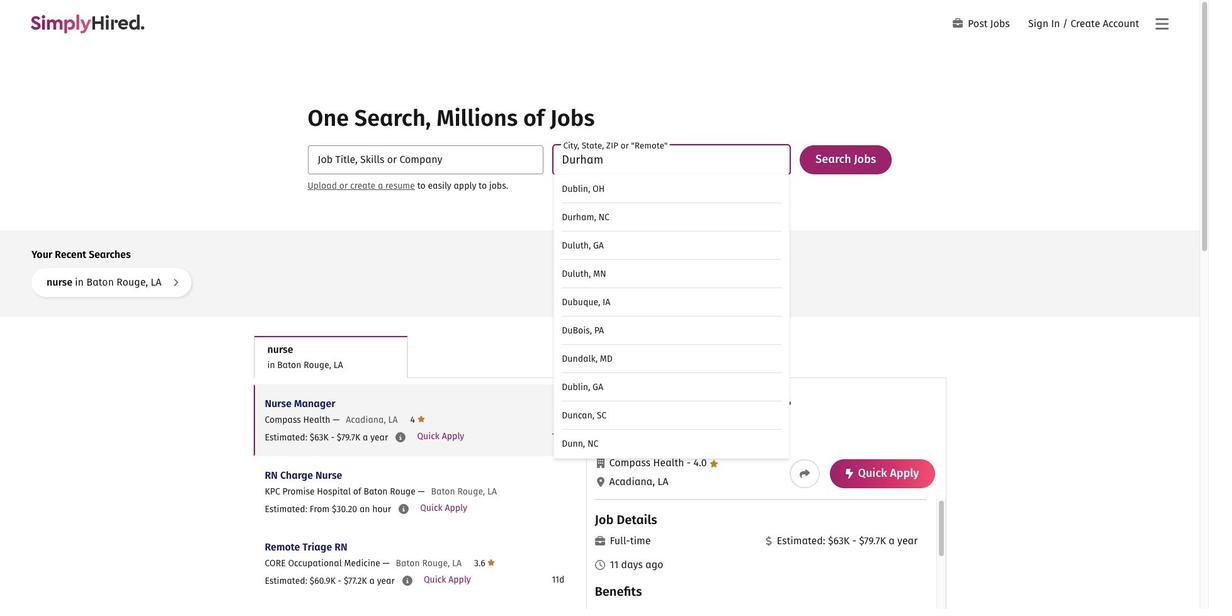 Task type: locate. For each thing, give the bounding box(es) containing it.
share this job image
[[800, 469, 810, 479]]

0 horizontal spatial star image
[[417, 414, 425, 424]]

job salary disclaimer image
[[396, 433, 406, 443], [399, 504, 409, 515], [402, 576, 412, 586]]

1 vertical spatial 4 out of 5 stars element
[[684, 457, 718, 469]]

4 out of 5 stars element
[[410, 414, 425, 426], [684, 457, 718, 469]]

nurse manager element
[[586, 385, 946, 610]]

4 option from the top
[[554, 260, 789, 288]]

None field
[[308, 145, 544, 174], [554, 145, 790, 459], [308, 145, 544, 174], [554, 145, 790, 459]]

1 horizontal spatial briefcase image
[[953, 18, 963, 28]]

star image
[[417, 414, 425, 424], [710, 460, 718, 468]]

1 horizontal spatial star image
[[710, 460, 718, 468]]

None text field
[[308, 145, 544, 174], [554, 145, 790, 174], [308, 145, 544, 174], [554, 145, 790, 174]]

3 option from the top
[[554, 232, 789, 260]]

0 horizontal spatial briefcase image
[[595, 537, 605, 547]]

1 horizontal spatial 4 out of 5 stars element
[[684, 457, 718, 469]]

list box
[[554, 174, 790, 459]]

0 vertical spatial star image
[[417, 414, 425, 424]]

9 option from the top
[[554, 402, 789, 430]]

3.6 out of 5 stars element
[[474, 558, 495, 569]]

2 vertical spatial job salary disclaimer image
[[402, 576, 412, 586]]

angle right image
[[173, 277, 179, 288]]

1 vertical spatial star image
[[710, 460, 718, 468]]

star image for 4 out of 5 stars element in the nurse manager element
[[710, 460, 718, 468]]

list
[[254, 385, 576, 610]]

0 vertical spatial 4 out of 5 stars element
[[410, 414, 425, 426]]

dollar sign image
[[766, 537, 772, 547]]

10 option from the top
[[554, 430, 789, 459]]

briefcase image
[[953, 18, 963, 28], [595, 537, 605, 547]]

0 vertical spatial job salary disclaimer image
[[396, 433, 406, 443]]

clock image
[[595, 561, 605, 571]]

option
[[554, 175, 789, 203], [554, 203, 789, 232], [554, 232, 789, 260], [554, 260, 789, 288], [554, 288, 789, 317], [554, 317, 789, 345], [554, 345, 789, 373], [554, 373, 789, 402], [554, 402, 789, 430], [554, 430, 789, 459]]

8 option from the top
[[554, 373, 789, 402]]

4 out of 5 stars element inside nurse manager element
[[684, 457, 718, 469]]

0 horizontal spatial 4 out of 5 stars element
[[410, 414, 425, 426]]



Task type: describe. For each thing, give the bounding box(es) containing it.
1 vertical spatial briefcase image
[[595, 537, 605, 547]]

5 option from the top
[[554, 288, 789, 317]]

6 option from the top
[[554, 317, 789, 345]]

building image
[[597, 459, 604, 469]]

job salary disclaimer image for topmost 4 out of 5 stars element
[[396, 433, 406, 443]]

2 option from the top
[[554, 203, 789, 232]]

simplyhired logo image
[[30, 14, 145, 33]]

0 vertical spatial briefcase image
[[953, 18, 963, 28]]

bolt lightning image
[[846, 469, 853, 479]]

job salary disclaimer image for 3.6 out of 5 stars element
[[402, 576, 412, 586]]

7 option from the top
[[554, 345, 789, 373]]

location dot image
[[597, 477, 604, 487]]

main menu image
[[1155, 17, 1169, 32]]

company logo for compass health image
[[597, 396, 648, 446]]

1 vertical spatial job salary disclaimer image
[[399, 504, 409, 515]]

star image
[[488, 558, 495, 568]]

1 option from the top
[[554, 175, 789, 203]]

star image for topmost 4 out of 5 stars element
[[417, 414, 425, 424]]



Task type: vqa. For each thing, say whether or not it's contained in the screenshot.
3 out of 5 stars element
no



